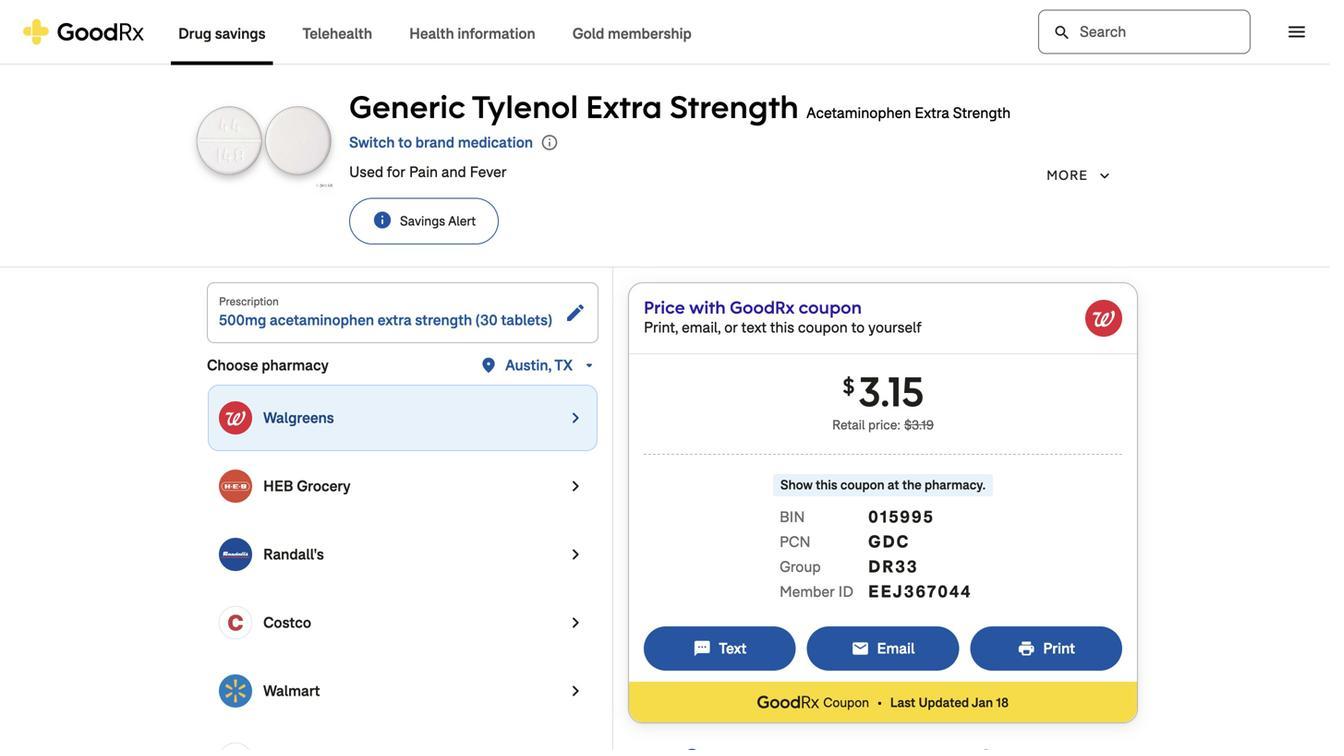 Task type: vqa. For each thing, say whether or not it's contained in the screenshot.
Amoxil content main content
no



Task type: locate. For each thing, give the bounding box(es) containing it.
chevron_right
[[564, 407, 587, 429], [564, 476, 587, 498], [564, 544, 587, 566], [564, 612, 587, 635], [564, 681, 587, 703]]

yourself
[[868, 318, 922, 338]]

015995
[[868, 507, 935, 528]]

location_on austin, tx arrow_drop_down
[[479, 356, 599, 375]]

$
[[843, 373, 855, 399], [904, 417, 912, 434]]

menu button
[[1276, 12, 1317, 52]]

print
[[1017, 640, 1036, 659]]

extra
[[586, 87, 662, 127], [915, 103, 949, 123]]

brand
[[415, 133, 454, 152]]

text
[[741, 318, 767, 338]]

to
[[398, 133, 412, 152], [851, 318, 865, 338]]

dialog
[[0, 0, 1330, 751]]

tx
[[554, 356, 573, 375]]

walmart pharmacy logo image
[[219, 675, 252, 708]]

gold membership
[[572, 24, 692, 43]]

switch to brand medication
[[349, 133, 533, 152]]

grocery
[[297, 477, 351, 496]]

1 horizontal spatial strength
[[953, 103, 1011, 123]]

3 chevron_right from the top
[[564, 544, 587, 566]]

1 horizontal spatial this
[[816, 477, 837, 494]]

1 vertical spatial to
[[851, 318, 865, 338]]

extra down 'gold membership'
[[586, 87, 662, 127]]

:
[[897, 417, 900, 434]]

id
[[838, 583, 853, 602]]

to left brand in the top of the page
[[398, 133, 412, 152]]

0 horizontal spatial $
[[843, 373, 855, 399]]

coupon right goodrx
[[798, 318, 848, 338]]

member
[[779, 583, 835, 602]]

to inside button
[[398, 133, 412, 152]]

telehealth link
[[284, 0, 391, 65]]

$ up "retail" on the right bottom of page
[[843, 373, 855, 399]]

this right "text"
[[770, 318, 794, 338]]

chevron_right for randall's
[[564, 544, 587, 566]]

switch
[[349, 133, 395, 152]]

pharmacy
[[262, 356, 329, 375]]

austin,
[[505, 356, 551, 375]]

group
[[779, 558, 821, 577]]

18
[[996, 695, 1009, 712]]

0 vertical spatial to
[[398, 133, 412, 152]]

heb grocery
[[263, 477, 351, 496]]

4 chevron_right from the top
[[564, 612, 587, 635]]

bin
[[779, 508, 805, 527]]

5 chevron_right from the top
[[564, 681, 587, 703]]

info
[[372, 210, 393, 230]]

2 chevron_right from the top
[[564, 476, 587, 498]]

logo of walgreens image
[[1085, 300, 1122, 337]]

goodrx word mark logo image
[[757, 695, 819, 711]]

Search text field
[[1038, 10, 1251, 54]]

0 horizontal spatial this
[[770, 318, 794, 338]]

walgreens pharmacy logo image
[[219, 402, 252, 435]]

prescription 500mg acetaminophen extra strength (30 tablets)
[[219, 295, 552, 330]]

drug info region
[[349, 87, 1136, 245]]

extra inside generic tylenol extra strength acetaminophen extra strength
[[915, 103, 949, 123]]

more expand_more
[[1047, 167, 1114, 185]]

and
[[441, 163, 466, 182]]

drug savings link
[[160, 0, 284, 65]]

generic
[[349, 87, 465, 127]]

1 horizontal spatial $
[[904, 417, 912, 434]]

pcn
[[779, 533, 811, 552]]

1 vertical spatial $
[[904, 417, 912, 434]]

email email
[[851, 640, 915, 659]]

1 chevron_right from the top
[[564, 407, 587, 429]]

health information
[[409, 24, 535, 43]]

for
[[387, 163, 405, 182]]

costco pharmacy logo image
[[219, 607, 252, 640]]

0 vertical spatial this
[[770, 318, 794, 338]]

this right show
[[816, 477, 837, 494]]

this
[[770, 318, 794, 338], [816, 477, 837, 494]]

tablets)
[[501, 311, 552, 330]]

gold membership link
[[554, 0, 710, 65]]

0 horizontal spatial to
[[398, 133, 412, 152]]

arrow_drop_down
[[580, 357, 599, 375]]

extra right acetaminophen
[[915, 103, 949, 123]]

1 horizontal spatial to
[[851, 318, 865, 338]]

updated
[[919, 695, 969, 712]]

tylenol extra strength content main content
[[0, 65, 1330, 751]]

1 horizontal spatial extra
[[915, 103, 949, 123]]

textsms
[[693, 640, 711, 659]]

walgreens
[[263, 409, 334, 428]]

telehealth
[[302, 24, 372, 43]]

switch to brand medication button
[[349, 132, 533, 154]]

·
[[877, 690, 883, 716]]

health
[[409, 24, 454, 43]]

0 vertical spatial $
[[843, 373, 855, 399]]

$ right :
[[904, 417, 912, 434]]

coupon
[[799, 296, 862, 319], [798, 318, 848, 338], [840, 477, 884, 494]]

this inside price with goodrx coupon print, email, or text this coupon to yourself
[[770, 318, 794, 338]]

500mg
[[219, 311, 266, 330]]

to left yourself
[[851, 318, 865, 338]]

1 vertical spatial this
[[816, 477, 837, 494]]



Task type: describe. For each thing, give the bounding box(es) containing it.
jan
[[972, 695, 993, 712]]

print print
[[1017, 640, 1075, 659]]

menu
[[1286, 21, 1308, 43]]

expand_more
[[1095, 167, 1114, 185]]

dr33
[[868, 556, 919, 578]]

text
[[719, 640, 747, 659]]

print,
[[644, 318, 678, 338]]

costco
[[263, 614, 311, 633]]

3.19
[[912, 417, 934, 434]]

show
[[780, 477, 813, 494]]

goodrx yellow cross logo image
[[22, 19, 145, 45]]

email
[[877, 640, 915, 659]]

the
[[902, 477, 922, 494]]

info savings alert
[[372, 210, 476, 230]]

strength inside generic tylenol extra strength acetaminophen extra strength
[[953, 103, 1011, 123]]

price
[[868, 417, 897, 434]]

pain
[[409, 163, 438, 182]]

email
[[851, 640, 870, 659]]

chevron_right for walmart
[[564, 681, 587, 703]]

heb
[[263, 477, 293, 496]]

chevron_right for heb grocery
[[564, 476, 587, 498]]

savings
[[215, 24, 266, 43]]

community, a walgreens pharmacy pharmacy logo image
[[219, 744, 252, 751]]

gold
[[572, 24, 604, 43]]

used
[[349, 163, 383, 182]]

gdc
[[868, 532, 910, 553]]

coupon left yourself
[[799, 296, 862, 319]]

generic tylenol extra strength acetaminophen extra strength
[[349, 87, 1011, 127]]

retail
[[832, 417, 865, 434]]

edit
[[564, 302, 587, 324]]

heb grocery pharmacy logo image
[[219, 470, 252, 503]]

coupon
[[823, 695, 869, 712]]

choose pharmacy
[[207, 356, 329, 375]]

textsms text
[[693, 640, 747, 659]]

chevron_right for walgreens
[[564, 407, 587, 429]]

price
[[644, 296, 685, 319]]

alert
[[448, 213, 476, 230]]

randall's pharmacy logo image
[[219, 538, 252, 572]]

print
[[1043, 640, 1075, 659]]

pharmacy.
[[925, 477, 986, 494]]

prescription
[[219, 295, 279, 309]]

(30
[[476, 311, 498, 330]]

coupon · last updated jan 18
[[823, 690, 1009, 716]]

strength
[[415, 311, 472, 330]]

member id
[[779, 583, 853, 602]]

0 horizontal spatial extra
[[586, 87, 662, 127]]

acetaminophen extra strength coupon - acetaminophen extra strength 500mg tablet image
[[194, 91, 334, 188]]

acetaminophen
[[270, 311, 374, 330]]

savings
[[400, 213, 445, 230]]

coupon left at
[[840, 477, 884, 494]]

chevron_right for costco
[[564, 612, 587, 635]]

search
[[1053, 24, 1071, 42]]

extra
[[378, 311, 412, 330]]

fever
[[470, 163, 507, 182]]

goodrx
[[730, 296, 795, 319]]

drug savings
[[178, 24, 266, 43]]

price with goodrx coupon print, email, or text this coupon to yourself
[[644, 296, 922, 338]]

acetaminophen
[[806, 103, 911, 123]]

search search field
[[1038, 10, 1251, 54]]

at
[[887, 477, 899, 494]]

membership
[[608, 24, 692, 43]]

$ 3.15 retail price : $ 3.19
[[832, 365, 934, 434]]

3.15
[[858, 365, 923, 418]]

health information link
[[391, 0, 554, 65]]

walmart
[[263, 682, 320, 701]]

tylenol
[[472, 87, 578, 127]]

information
[[458, 24, 535, 43]]

drug
[[178, 24, 212, 43]]

medication
[[458, 133, 533, 152]]

show this coupon at the pharmacy.
[[780, 477, 986, 494]]

used for pain and fever
[[349, 163, 507, 182]]

email,
[[682, 318, 721, 338]]

0 horizontal spatial strength
[[670, 87, 799, 127]]

more
[[1047, 167, 1088, 184]]

eej367044
[[868, 581, 972, 603]]

randall's
[[263, 545, 324, 565]]

to inside price with goodrx coupon print, email, or text this coupon to yourself
[[851, 318, 865, 338]]

location_on
[[479, 357, 498, 375]]

choose
[[207, 356, 258, 375]]

with
[[689, 296, 726, 319]]



